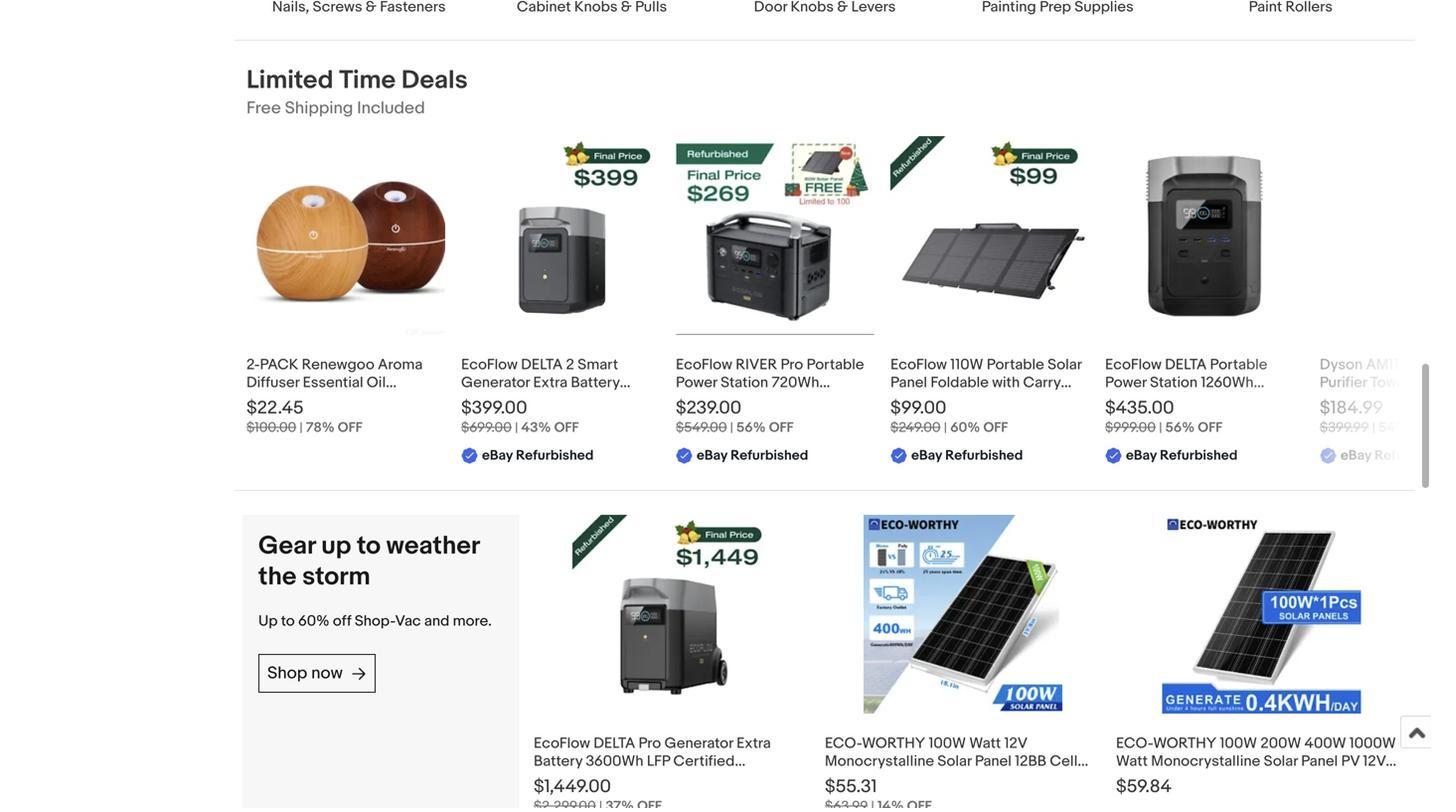Task type: describe. For each thing, give the bounding box(es) containing it.
efficiency
[[998, 392, 1065, 410]]

free
[[247, 98, 281, 119]]

| for $435.00
[[1159, 420, 1163, 437]]

shop now link
[[258, 654, 376, 693]]

off for $239.00
[[769, 420, 794, 437]]

pure
[[1402, 356, 1431, 374]]

$399.99
[[1320, 420, 1370, 437]]

400w
[[1305, 735, 1347, 753]]

pro
[[639, 735, 661, 753]]

off for $99.00
[[984, 420, 1008, 437]]

ecoflow delta 2 smart generator extra battery 1024wh certified refurbished, lfp image
[[461, 136, 660, 335]]

shop now
[[267, 663, 343, 684]]

eco-worthy 100w 200w 400w 1000w watt monocrystalline solar panel pv 12v home rv image
[[1163, 515, 1361, 714]]

time
[[339, 65, 396, 96]]

ebay refurbished for $435.00
[[1126, 448, 1238, 464]]

$399.00
[[461, 397, 527, 419]]

43%
[[521, 420, 551, 437]]

ecoflow for $1,449.00
[[534, 735, 590, 753]]

the
[[258, 562, 297, 593]]

off for $184.99
[[1412, 420, 1431, 437]]

delta
[[594, 735, 635, 753]]

56% for $435.00
[[1166, 420, 1195, 437]]

54%
[[1379, 420, 1409, 437]]

rv inside eco-worthy 100w watt 12v monocrystalline solar panel 12bb cell for home rv
[[894, 771, 913, 788]]

shop-
[[355, 612, 395, 630]]

23%
[[965, 392, 995, 410]]

ecoflow 110w portable solar panel foldable with carry case high 23% efficiency image
[[891, 136, 1090, 335]]

am11
[[1366, 356, 1399, 374]]

$1,449.00
[[534, 776, 611, 798]]

refurbished for $239.00
[[731, 448, 809, 464]]

ebay refurbished for $399.00
[[482, 448, 594, 464]]

certified
[[674, 753, 735, 771]]

$999.00
[[1105, 420, 1156, 437]]

$59.84
[[1116, 776, 1172, 798]]

vac
[[395, 612, 421, 630]]

$699.00
[[461, 420, 512, 437]]

ebay refurbished for $99.00
[[912, 448, 1023, 464]]

$184.99
[[1320, 397, 1384, 419]]

carry
[[1023, 374, 1061, 392]]

ecoflow delta portable power station 1260wh generator certified refurbished image
[[1111, 136, 1299, 335]]

more.
[[453, 612, 492, 630]]

included
[[357, 98, 425, 119]]

56% for $239.00
[[737, 420, 766, 437]]

$999.00 text field
[[1105, 420, 1156, 437]]

high
[[930, 392, 962, 410]]

$435.00 $999.00 | 56% off
[[1105, 397, 1223, 437]]

| for $22.45
[[300, 420, 303, 437]]

$699.00 text field
[[461, 420, 512, 437]]

limited time deals free shipping included
[[247, 65, 468, 119]]

refurbished inside ecoflow delta pro generator extra battery 3600wh lfp certified refurbished
[[534, 771, 617, 788]]

ecoflow river pro portable power station 720wh generator certified refurbished image
[[676, 136, 874, 335]]

for
[[825, 771, 846, 788]]

refurbished for $399.00
[[516, 448, 594, 464]]

110w
[[951, 356, 984, 374]]

worthy for $55.31
[[862, 735, 926, 753]]

$100.00 text field
[[247, 420, 297, 437]]

$22.45 $100.00 | 78% off
[[247, 397, 362, 437]]

off for $399.00
[[554, 420, 579, 437]]

dyson
[[1320, 356, 1363, 374]]

pv
[[1342, 753, 1360, 771]]

refurbish
[[1375, 448, 1431, 464]]

lfp
[[647, 753, 670, 771]]

gear
[[258, 531, 316, 562]]

dyson am11 pure
[[1320, 356, 1431, 410]]

home inside the eco-worthy 100w 200w 400w 1000w watt monocrystalline solar panel pv 12v home rv
[[1116, 771, 1157, 788]]

12bb
[[1015, 753, 1047, 771]]

ebay refurbished for $239.00
[[697, 448, 809, 464]]

ebay for $99.00
[[912, 448, 942, 464]]

watt inside eco-worthy 100w watt 12v monocrystalline solar panel 12bb cell for home rv
[[970, 735, 1001, 753]]

$549.00 text field
[[676, 420, 727, 437]]

| for $399.00
[[515, 420, 518, 437]]

60% inside '$99.00 $249.00 | 60% off'
[[950, 420, 981, 437]]

| for $99.00
[[944, 420, 947, 437]]

eco-worthy 100w 200w 400w 1000w watt monocrystalline solar panel pv 12v home rv
[[1116, 735, 1396, 788]]

rv inside the eco-worthy 100w 200w 400w 1000w watt monocrystalline solar panel pv 12v home rv
[[1161, 771, 1180, 788]]

up
[[321, 531, 351, 562]]

panel inside eco-worthy 100w watt 12v monocrystalline solar panel 12bb cell for home rv
[[975, 753, 1012, 771]]

eco- for $55.31
[[825, 735, 862, 753]]

ebay for $399.00
[[482, 448, 513, 464]]

$100.00
[[247, 420, 297, 437]]

limited
[[247, 65, 334, 96]]

$55.31
[[825, 776, 877, 798]]

$435.00
[[1105, 397, 1175, 419]]

off for $22.45
[[338, 420, 362, 437]]

$399.99 text field
[[1320, 420, 1370, 437]]



Task type: vqa. For each thing, say whether or not it's contained in the screenshot.
UP TO 60% OFF SHOP-VAC AND MORE.
yes



Task type: locate. For each thing, give the bounding box(es) containing it.
4 ebay from the left
[[1126, 448, 1157, 464]]

to inside the gear up to weather the storm
[[357, 531, 381, 562]]

ebay for $239.00
[[697, 448, 728, 464]]

worthy inside eco-worthy 100w watt 12v monocrystalline solar panel 12bb cell for home rv
[[862, 735, 926, 753]]

$239.00 $549.00 | 56% off
[[676, 397, 794, 437]]

1 vertical spatial ecoflow
[[534, 735, 590, 753]]

refurbished
[[516, 448, 594, 464], [731, 448, 809, 464], [945, 448, 1023, 464], [1160, 448, 1238, 464], [534, 771, 617, 788]]

60% down the 23%
[[950, 420, 981, 437]]

ebay down $399.99
[[1341, 448, 1372, 464]]

panel left the 12bb
[[975, 753, 1012, 771]]

100w for $59.84
[[1220, 735, 1257, 753]]

$99.00
[[891, 397, 947, 419]]

eco- up for
[[825, 735, 862, 753]]

monocrystalline up $55.31
[[825, 753, 934, 771]]

panel
[[891, 374, 927, 392], [975, 753, 1012, 771], [1302, 753, 1338, 771]]

eco-
[[825, 735, 862, 753], [1116, 735, 1153, 753]]

solar up efficiency
[[1048, 356, 1082, 374]]

panel up '$99.00' at the right of page
[[891, 374, 927, 392]]

solar left the 12bb
[[938, 753, 972, 771]]

with
[[992, 374, 1020, 392]]

1 eco- from the left
[[825, 735, 862, 753]]

56% down $435.00
[[1166, 420, 1195, 437]]

ebay refurbished down '$239.00 $549.00 | 56% off'
[[697, 448, 809, 464]]

0 horizontal spatial rv
[[894, 771, 913, 788]]

watt left the 12bb
[[970, 735, 1001, 753]]

78%
[[306, 420, 335, 437]]

| inside $399.00 $699.00 | 43% off
[[515, 420, 518, 437]]

eco- inside eco-worthy 100w watt 12v monocrystalline solar panel 12bb cell for home rv
[[825, 735, 862, 753]]

1 horizontal spatial 56%
[[1166, 420, 1195, 437]]

panel left pv
[[1302, 753, 1338, 771]]

1 ebay refurbished from the left
[[482, 448, 594, 464]]

home
[[849, 771, 890, 788], [1116, 771, 1157, 788]]

$249.00 text field
[[891, 420, 941, 437]]

1 horizontal spatial 60%
[[950, 420, 981, 437]]

0 horizontal spatial 56%
[[737, 420, 766, 437]]

None text field
[[534, 798, 596, 808], [825, 798, 868, 808], [534, 798, 596, 808], [825, 798, 868, 808]]

2 home from the left
[[1116, 771, 1157, 788]]

ecoflow
[[891, 356, 947, 374], [534, 735, 590, 753]]

2 56% from the left
[[1166, 420, 1195, 437]]

5 | from the left
[[1159, 420, 1163, 437]]

to
[[357, 531, 381, 562], [281, 612, 295, 630]]

0 horizontal spatial eco-
[[825, 735, 862, 753]]

1 horizontal spatial eco-
[[1116, 735, 1153, 753]]

| down high
[[944, 420, 947, 437]]

off right $549.00
[[769, 420, 794, 437]]

12v left cell
[[1005, 735, 1027, 753]]

4 ebay refurbished from the left
[[1126, 448, 1238, 464]]

60%
[[950, 420, 981, 437], [298, 612, 330, 630]]

ebay refurbished
[[482, 448, 594, 464], [697, 448, 809, 464], [912, 448, 1023, 464], [1126, 448, 1238, 464]]

refurbished down '$239.00 $549.00 | 56% off'
[[731, 448, 809, 464]]

ecoflow delta pro generator extra battery 3600wh lfp certified refurbished
[[534, 735, 771, 788]]

off right 78%
[[338, 420, 362, 437]]

3 | from the left
[[730, 420, 734, 437]]

$549.00
[[676, 420, 727, 437]]

1 horizontal spatial ecoflow
[[891, 356, 947, 374]]

6 | from the left
[[1373, 420, 1376, 437]]

| left 78%
[[300, 420, 303, 437]]

1 worthy from the left
[[862, 735, 926, 753]]

1000w
[[1350, 735, 1396, 753]]

| for $184.99
[[1373, 420, 1376, 437]]

worthy for $59.84
[[1153, 735, 1217, 753]]

off down the 23%
[[984, 420, 1008, 437]]

worthy inside the eco-worthy 100w 200w 400w 1000w watt monocrystalline solar panel pv 12v home rv
[[1153, 735, 1217, 753]]

off right 54%
[[1412, 420, 1431, 437]]

$184.99 $399.99 | 54% off
[[1320, 397, 1431, 437]]

1 ebay from the left
[[482, 448, 513, 464]]

1 horizontal spatial home
[[1116, 771, 1157, 788]]

ebay down $549.00 text box
[[697, 448, 728, 464]]

0 horizontal spatial 12v
[[1005, 735, 1027, 753]]

56% inside the $435.00 $999.00 | 56% off
[[1166, 420, 1195, 437]]

1 horizontal spatial panel
[[975, 753, 1012, 771]]

ebay for $435.00
[[1126, 448, 1157, 464]]

rv
[[894, 771, 913, 788], [1161, 771, 1180, 788]]

ebay refurbished down '$99.00 $249.00 | 60% off'
[[912, 448, 1023, 464]]

60% left off
[[298, 612, 330, 630]]

ebay for $184.99
[[1341, 448, 1372, 464]]

1 home from the left
[[849, 771, 890, 788]]

watt up $59.84
[[1116, 753, 1148, 771]]

ebay refurbished down 43%
[[482, 448, 594, 464]]

worthy up $55.31
[[862, 735, 926, 753]]

list
[[235, 0, 1416, 40]]

ebay
[[482, 448, 513, 464], [697, 448, 728, 464], [912, 448, 942, 464], [1126, 448, 1157, 464], [1341, 448, 1372, 464]]

100w left the 12bb
[[929, 735, 966, 753]]

100w inside eco-worthy 100w watt 12v monocrystalline solar panel 12bb cell for home rv
[[929, 735, 966, 753]]

| left 43%
[[515, 420, 518, 437]]

home right cell
[[1116, 771, 1157, 788]]

off inside '$239.00 $549.00 | 56% off'
[[769, 420, 794, 437]]

1 monocrystalline from the left
[[825, 753, 934, 771]]

| inside the $435.00 $999.00 | 56% off
[[1159, 420, 1163, 437]]

200w
[[1261, 735, 1302, 753]]

extra
[[737, 735, 771, 753]]

eco-worthy 100w watt 12v monocrystalline solar panel 12bb cell for home rv
[[825, 735, 1078, 788]]

1 horizontal spatial to
[[357, 531, 381, 562]]

$399.00 $699.00 | 43% off
[[461, 397, 579, 437]]

eco- up $59.84
[[1116, 735, 1153, 753]]

monocrystalline
[[825, 753, 934, 771], [1151, 753, 1261, 771]]

2 horizontal spatial solar
[[1264, 753, 1298, 771]]

off right 43%
[[554, 420, 579, 437]]

4 off from the left
[[984, 420, 1008, 437]]

up to 60% off shop-vac and more.
[[258, 612, 492, 630]]

ecoflow 110w portable solar panel foldable with carry case high 23% efficiency
[[891, 356, 1082, 410]]

100w inside the eco-worthy 100w 200w 400w 1000w watt monocrystalline solar panel pv 12v home rv
[[1220, 735, 1257, 753]]

2 off from the left
[[554, 420, 579, 437]]

|
[[300, 420, 303, 437], [515, 420, 518, 437], [730, 420, 734, 437], [944, 420, 947, 437], [1159, 420, 1163, 437], [1373, 420, 1376, 437]]

off right $999.00 text box
[[1198, 420, 1223, 437]]

off inside $22.45 $100.00 | 78% off
[[338, 420, 362, 437]]

monocrystalline inside eco-worthy 100w watt 12v monocrystalline solar panel 12bb cell for home rv
[[825, 753, 934, 771]]

1 horizontal spatial rv
[[1161, 771, 1180, 788]]

2 monocrystalline from the left
[[1151, 753, 1261, 771]]

foldable
[[931, 374, 989, 392]]

ebay refurbish
[[1341, 448, 1431, 464]]

1 horizontal spatial 12v
[[1363, 753, 1386, 771]]

5 ebay from the left
[[1341, 448, 1372, 464]]

0 horizontal spatial monocrystalline
[[825, 753, 934, 771]]

off for $435.00
[[1198, 420, 1223, 437]]

storm
[[302, 562, 371, 593]]

off inside the $435.00 $999.00 | 56% off
[[1198, 420, 1223, 437]]

2 eco- from the left
[[1116, 735, 1153, 753]]

2 worthy from the left
[[1153, 735, 1217, 753]]

home inside eco-worthy 100w watt 12v monocrystalline solar panel 12bb cell for home rv
[[849, 771, 890, 788]]

1 100w from the left
[[929, 735, 966, 753]]

home right for
[[849, 771, 890, 788]]

1 vertical spatial 60%
[[298, 612, 330, 630]]

4 | from the left
[[944, 420, 947, 437]]

watt
[[970, 735, 1001, 753], [1116, 753, 1148, 771]]

ebay down $999.00 at the right of the page
[[1126, 448, 1157, 464]]

off inside '$99.00 $249.00 | 60% off'
[[984, 420, 1008, 437]]

ecoflow up "case"
[[891, 356, 947, 374]]

| inside $22.45 $100.00 | 78% off
[[300, 420, 303, 437]]

56% inside '$239.00 $549.00 | 56% off'
[[737, 420, 766, 437]]

panel inside the eco-worthy 100w 200w 400w 1000w watt monocrystalline solar panel pv 12v home rv
[[1302, 753, 1338, 771]]

battery
[[534, 753, 583, 771]]

off
[[333, 612, 351, 630]]

1 56% from the left
[[737, 420, 766, 437]]

| right $549.00 text box
[[730, 420, 734, 437]]

solar inside ecoflow 110w portable solar panel foldable with carry case high 23% efficiency
[[1048, 356, 1082, 374]]

56% down $239.00
[[737, 420, 766, 437]]

1 vertical spatial to
[[281, 612, 295, 630]]

weather
[[387, 531, 479, 562]]

0 horizontal spatial solar
[[938, 753, 972, 771]]

refurbished down delta
[[534, 771, 617, 788]]

| left 54%
[[1373, 420, 1376, 437]]

| inside '$239.00 $549.00 | 56% off'
[[730, 420, 734, 437]]

12v
[[1005, 735, 1027, 753], [1363, 753, 1386, 771]]

ecoflow for $99.00
[[891, 356, 947, 374]]

refurbished down the $435.00 $999.00 | 56% off
[[1160, 448, 1238, 464]]

refurbished down 43%
[[516, 448, 594, 464]]

| for $239.00
[[730, 420, 734, 437]]

refurbished down '$99.00 $249.00 | 60% off'
[[945, 448, 1023, 464]]

shipping
[[285, 98, 353, 119]]

0 horizontal spatial 60%
[[298, 612, 330, 630]]

2 horizontal spatial panel
[[1302, 753, 1338, 771]]

ebay down $249.00 text box
[[912, 448, 942, 464]]

monocrystalline inside the eco-worthy 100w 200w 400w 1000w watt monocrystalline solar panel pv 12v home rv
[[1151, 753, 1261, 771]]

| inside '$99.00 $249.00 | 60% off'
[[944, 420, 947, 437]]

1 horizontal spatial solar
[[1048, 356, 1082, 374]]

off inside $184.99 $399.99 | 54% off
[[1412, 420, 1431, 437]]

0 horizontal spatial ecoflow
[[534, 735, 590, 753]]

$249.00
[[891, 420, 941, 437]]

100w
[[929, 735, 966, 753], [1220, 735, 1257, 753]]

6 off from the left
[[1412, 420, 1431, 437]]

12v inside eco-worthy 100w watt 12v monocrystalline solar panel 12bb cell for home rv
[[1005, 735, 1027, 753]]

monocrystalline up $59.84
[[1151, 753, 1261, 771]]

ecoflow up $1,449.00
[[534, 735, 590, 753]]

2 rv from the left
[[1161, 771, 1180, 788]]

eco- inside the eco-worthy 100w 200w 400w 1000w watt monocrystalline solar panel pv 12v home rv
[[1116, 735, 1153, 753]]

worthy
[[862, 735, 926, 753], [1153, 735, 1217, 753]]

0 horizontal spatial 100w
[[929, 735, 966, 753]]

0 vertical spatial 60%
[[950, 420, 981, 437]]

3 off from the left
[[769, 420, 794, 437]]

refurbished for $99.00
[[945, 448, 1023, 464]]

56%
[[737, 420, 766, 437], [1166, 420, 1195, 437]]

$22.45
[[247, 397, 304, 419]]

0 horizontal spatial to
[[281, 612, 295, 630]]

and
[[424, 612, 450, 630]]

solar left "400w" on the bottom of page
[[1264, 753, 1298, 771]]

up
[[258, 612, 278, 630]]

3600wh
[[586, 753, 644, 771]]

12v inside the eco-worthy 100w 200w 400w 1000w watt monocrystalline solar panel pv 12v home rv
[[1363, 753, 1386, 771]]

gear up to weather the storm
[[258, 531, 479, 593]]

2 ebay from the left
[[697, 448, 728, 464]]

shop
[[267, 663, 307, 684]]

0 vertical spatial to
[[357, 531, 381, 562]]

cell
[[1050, 753, 1078, 771]]

2 100w from the left
[[1220, 735, 1257, 753]]

2 | from the left
[[515, 420, 518, 437]]

ebay refurbished down the $435.00 $999.00 | 56% off
[[1126, 448, 1238, 464]]

2 ebay refurbished from the left
[[697, 448, 809, 464]]

portable
[[987, 356, 1045, 374]]

eco-worthy 100w watt 12v monocrystalline solar panel 12bb cell for home rv image
[[864, 515, 1063, 714]]

100w left 200w
[[1220, 735, 1257, 753]]

generator
[[665, 735, 733, 753]]

0 vertical spatial ecoflow
[[891, 356, 947, 374]]

1 | from the left
[[300, 420, 303, 437]]

1 horizontal spatial monocrystalline
[[1151, 753, 1261, 771]]

solar inside the eco-worthy 100w 200w 400w 1000w watt monocrystalline solar panel pv 12v home rv
[[1264, 753, 1298, 771]]

3 ebay from the left
[[912, 448, 942, 464]]

| inside $184.99 $399.99 | 54% off
[[1373, 420, 1376, 437]]

1 off from the left
[[338, 420, 362, 437]]

$99.00 $249.00 | 60% off
[[891, 397, 1008, 437]]

2-pack renewgoo aroma diffuser essential oil humidifier & mist maker, therapy image
[[247, 136, 445, 335]]

gear up to weather the storm up to 60% off shop-vac and more. element
[[235, 491, 1416, 808]]

5 off from the left
[[1198, 420, 1223, 437]]

panel inside ecoflow 110w portable solar panel foldable with carry case high 23% efficiency
[[891, 374, 927, 392]]

$239.00
[[676, 397, 742, 419]]

off inside $399.00 $699.00 | 43% off
[[554, 420, 579, 437]]

0 horizontal spatial panel
[[891, 374, 927, 392]]

solar inside eco-worthy 100w watt 12v monocrystalline solar panel 12bb cell for home rv
[[938, 753, 972, 771]]

watt inside the eco-worthy 100w 200w 400w 1000w watt monocrystalline solar panel pv 12v home rv
[[1116, 753, 1148, 771]]

refurbished for $435.00
[[1160, 448, 1238, 464]]

0 horizontal spatial watt
[[970, 735, 1001, 753]]

case
[[891, 392, 926, 410]]

1 rv from the left
[[894, 771, 913, 788]]

3 ebay refurbished from the left
[[912, 448, 1023, 464]]

eco- for $59.84
[[1116, 735, 1153, 753]]

now
[[311, 663, 343, 684]]

1 horizontal spatial 100w
[[1220, 735, 1257, 753]]

100w for $55.31
[[929, 735, 966, 753]]

1 horizontal spatial worthy
[[1153, 735, 1217, 753]]

off
[[338, 420, 362, 437], [554, 420, 579, 437], [769, 420, 794, 437], [984, 420, 1008, 437], [1198, 420, 1223, 437], [1412, 420, 1431, 437]]

ebay down '$699.00'
[[482, 448, 513, 464]]

ecoflow inside ecoflow delta pro generator extra battery 3600wh lfp certified refurbished
[[534, 735, 590, 753]]

ecoflow inside ecoflow 110w portable solar panel foldable with carry case high 23% efficiency
[[891, 356, 947, 374]]

| down $435.00
[[1159, 420, 1163, 437]]

0 horizontal spatial home
[[849, 771, 890, 788]]

0 horizontal spatial worthy
[[862, 735, 926, 753]]

worthy up $59.84
[[1153, 735, 1217, 753]]

1 horizontal spatial watt
[[1116, 753, 1148, 771]]

ecoflow delta pro generator extra battery 3600wh lfp certified refurbished image
[[573, 515, 772, 714]]

solar
[[1048, 356, 1082, 374], [938, 753, 972, 771], [1264, 753, 1298, 771]]

12v right pv
[[1363, 753, 1386, 771]]

deals
[[401, 65, 468, 96]]



